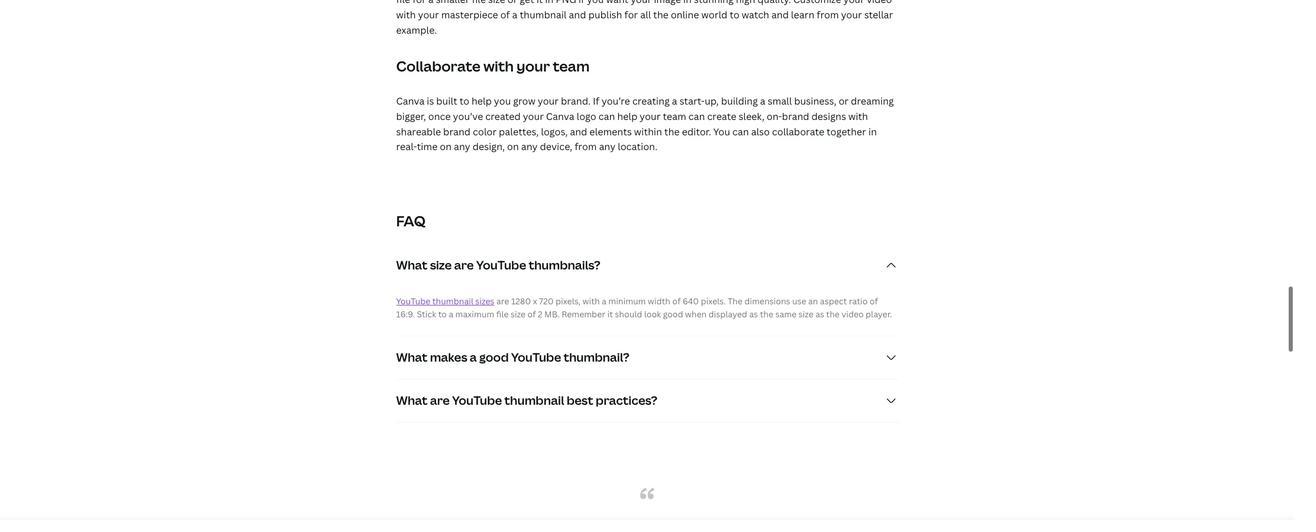 Task type: locate. For each thing, give the bounding box(es) containing it.
a right makes
[[470, 350, 477, 366]]

0 horizontal spatial any
[[454, 140, 470, 153]]

brand.
[[561, 95, 591, 108]]

0 vertical spatial thumbnail
[[433, 296, 473, 307]]

with up you
[[483, 56, 514, 76]]

with up remember
[[583, 296, 600, 307]]

canva is built to help you grow your brand. if you're creating a start-up, building a small business, or dreaming bigger, once you've created your canva logo can help your team can create sleek, on-brand designs with shareable brand color palettes, logos, and elements within the editor. you can also collaborate together in real-time on any design, on any device, from any location.
[[396, 95, 894, 153]]

0 horizontal spatial are
[[430, 393, 450, 409]]

2 vertical spatial with
[[583, 296, 600, 307]]

collaborate with your team
[[396, 56, 590, 76]]

video
[[842, 309, 864, 320]]

3 what from the top
[[396, 393, 428, 409]]

0 horizontal spatial size
[[430, 257, 452, 273]]

youtube down 2 on the bottom left of page
[[511, 350, 561, 366]]

thumbnail inside dropdown button
[[505, 393, 564, 409]]

are
[[454, 257, 474, 273], [496, 296, 509, 307], [430, 393, 450, 409]]

the down aspect
[[826, 309, 840, 320]]

brand down you've
[[443, 125, 471, 138]]

as down an
[[816, 309, 824, 320]]

with inside canva is built to help you grow your brand. if you're creating a start-up, building a small business, or dreaming bigger, once you've created your canva logo can help your team can create sleek, on-brand designs with shareable brand color palettes, logos, and elements within the editor. you can also collaborate together in real-time on any design, on any device, from any location.
[[849, 110, 868, 123]]

0 horizontal spatial help
[[472, 95, 492, 108]]

logos,
[[541, 125, 568, 138]]

thumbnail up maximum
[[433, 296, 473, 307]]

device,
[[540, 140, 572, 153]]

2 horizontal spatial are
[[496, 296, 509, 307]]

are up file
[[496, 296, 509, 307]]

a inside dropdown button
[[470, 350, 477, 366]]

2 horizontal spatial any
[[599, 140, 616, 153]]

1 horizontal spatial any
[[521, 140, 538, 153]]

from
[[575, 140, 597, 153]]

the down 'dimensions'
[[760, 309, 774, 320]]

of up player.
[[870, 296, 878, 307]]

is
[[427, 95, 434, 108]]

of left 2 on the bottom left of page
[[528, 309, 536, 320]]

help down you're
[[617, 110, 638, 123]]

2 vertical spatial what
[[396, 393, 428, 409]]

the
[[664, 125, 680, 138], [760, 309, 774, 320], [826, 309, 840, 320]]

of left 640
[[673, 296, 681, 307]]

2 what from the top
[[396, 350, 428, 366]]

0 horizontal spatial canva
[[396, 95, 425, 108]]

1 horizontal spatial are
[[454, 257, 474, 273]]

size down 1280
[[511, 309, 526, 320]]

your up "grow"
[[517, 56, 550, 76]]

0 vertical spatial with
[[483, 56, 514, 76]]

up,
[[705, 95, 719, 108]]

elements
[[590, 125, 632, 138]]

displayed
[[709, 309, 747, 320]]

1 horizontal spatial with
[[583, 296, 600, 307]]

good inside are 1280 x 720 pixels, with a minimum width of 640 pixels. the dimensions use an aspect ratio of 16:9. stick to a maximum file size of 2 mb. remember it should look good when displayed as the same size as the video player.
[[663, 309, 683, 320]]

can up editor.
[[689, 110, 705, 123]]

2 horizontal spatial with
[[849, 110, 868, 123]]

can down sleek,
[[733, 125, 749, 138]]

you
[[494, 95, 511, 108]]

on right the time
[[440, 140, 452, 153]]

0 horizontal spatial can
[[599, 110, 615, 123]]

with up together
[[849, 110, 868, 123]]

brand
[[782, 110, 809, 123], [443, 125, 471, 138]]

are down makes
[[430, 393, 450, 409]]

maximum
[[455, 309, 494, 320]]

0 horizontal spatial good
[[479, 350, 509, 366]]

collaborate
[[396, 56, 481, 76]]

youtube thumbnail sizes link
[[396, 296, 494, 307]]

to down youtube thumbnail sizes
[[438, 309, 447, 320]]

1 horizontal spatial help
[[617, 110, 638, 123]]

good inside what makes a good youtube thumbnail? dropdown button
[[479, 350, 509, 366]]

size up youtube thumbnail sizes link
[[430, 257, 452, 273]]

1 vertical spatial what
[[396, 350, 428, 366]]

practices?
[[596, 393, 657, 409]]

as down 'dimensions'
[[749, 309, 758, 320]]

0 horizontal spatial team
[[553, 56, 590, 76]]

1 vertical spatial team
[[663, 110, 686, 123]]

1 horizontal spatial as
[[816, 309, 824, 320]]

good
[[663, 309, 683, 320], [479, 350, 509, 366]]

on down palettes,
[[507, 140, 519, 153]]

canva up bigger,
[[396, 95, 425, 108]]

a left start-
[[672, 95, 677, 108]]

1 horizontal spatial team
[[663, 110, 686, 123]]

0 vertical spatial help
[[472, 95, 492, 108]]

time
[[417, 140, 438, 153]]

on
[[440, 140, 452, 153], [507, 140, 519, 153]]

with
[[483, 56, 514, 76], [849, 110, 868, 123], [583, 296, 600, 307]]

player.
[[866, 309, 892, 320]]

any left design,
[[454, 140, 470, 153]]

quotation mark image
[[640, 488, 654, 500]]

0 horizontal spatial brand
[[443, 125, 471, 138]]

team up brand.
[[553, 56, 590, 76]]

1 vertical spatial thumbnail
[[505, 393, 564, 409]]

of
[[673, 296, 681, 307], [870, 296, 878, 307], [528, 309, 536, 320]]

the
[[728, 296, 743, 307]]

1 what from the top
[[396, 257, 428, 273]]

0 horizontal spatial to
[[438, 309, 447, 320]]

1 vertical spatial good
[[479, 350, 509, 366]]

1 vertical spatial with
[[849, 110, 868, 123]]

a down youtube thumbnail sizes link
[[449, 309, 453, 320]]

good down file
[[479, 350, 509, 366]]

1 horizontal spatial canva
[[546, 110, 574, 123]]

size down use at the right bottom of page
[[799, 309, 814, 320]]

1 horizontal spatial on
[[507, 140, 519, 153]]

1 vertical spatial to
[[438, 309, 447, 320]]

youtube thumbnail sizes
[[396, 296, 494, 307]]

help up you've
[[472, 95, 492, 108]]

1 horizontal spatial brand
[[782, 110, 809, 123]]

are up youtube thumbnail sizes link
[[454, 257, 474, 273]]

bigger,
[[396, 110, 426, 123]]

1 horizontal spatial thumbnail
[[505, 393, 564, 409]]

faq
[[396, 211, 426, 231]]

what makes a good youtube thumbnail?
[[396, 350, 629, 366]]

your down "grow"
[[523, 110, 544, 123]]

720
[[539, 296, 554, 307]]

any down elements
[[599, 140, 616, 153]]

can up elements
[[599, 110, 615, 123]]

team inside canva is built to help you grow your brand. if you're creating a start-up, building a small business, or dreaming bigger, once you've created your canva logo can help your team can create sleek, on-brand designs with shareable brand color palettes, logos, and elements within the editor. you can also collaborate together in real-time on any design, on any device, from any location.
[[663, 110, 686, 123]]

2 horizontal spatial size
[[799, 309, 814, 320]]

best
[[567, 393, 593, 409]]

a left the minimum at bottom left
[[602, 296, 607, 307]]

1 horizontal spatial size
[[511, 309, 526, 320]]

look
[[644, 309, 661, 320]]

the inside canva is built to help you grow your brand. if you're creating a start-up, building a small business, or dreaming bigger, once you've created your canva logo can help your team can create sleek, on-brand designs with shareable brand color palettes, logos, and elements within the editor. you can also collaborate together in real-time on any design, on any device, from any location.
[[664, 125, 680, 138]]

1 as from the left
[[749, 309, 758, 320]]

to inside are 1280 x 720 pixels, with a minimum width of 640 pixels. the dimensions use an aspect ratio of 16:9. stick to a maximum file size of 2 mb. remember it should look good when displayed as the same size as the video player.
[[438, 309, 447, 320]]

0 vertical spatial to
[[460, 95, 469, 108]]

size
[[430, 257, 452, 273], [511, 309, 526, 320], [799, 309, 814, 320]]

good down width
[[663, 309, 683, 320]]

brand up 'collaborate'
[[782, 110, 809, 123]]

2 horizontal spatial the
[[826, 309, 840, 320]]

canva up logos,
[[546, 110, 574, 123]]

youtube up 16:9.
[[396, 296, 431, 307]]

team
[[553, 56, 590, 76], [663, 110, 686, 123]]

when
[[685, 309, 707, 320]]

1 any from the left
[[454, 140, 470, 153]]

1 horizontal spatial to
[[460, 95, 469, 108]]

thumbnail
[[433, 296, 473, 307], [505, 393, 564, 409]]

0 horizontal spatial the
[[664, 125, 680, 138]]

in
[[869, 125, 877, 138]]

stick
[[417, 309, 436, 320]]

makes
[[430, 350, 467, 366]]

your
[[517, 56, 550, 76], [538, 95, 559, 108], [523, 110, 544, 123], [640, 110, 661, 123]]

an
[[808, 296, 818, 307]]

pixels.
[[701, 296, 726, 307]]

16:9.
[[396, 309, 415, 320]]

1 vertical spatial are
[[496, 296, 509, 307]]

and
[[570, 125, 587, 138]]

thumbnails?
[[529, 257, 601, 273]]

a
[[672, 95, 677, 108], [760, 95, 766, 108], [602, 296, 607, 307], [449, 309, 453, 320], [470, 350, 477, 366]]

0 vertical spatial good
[[663, 309, 683, 320]]

the right within
[[664, 125, 680, 138]]

width
[[648, 296, 671, 307]]

0 horizontal spatial on
[[440, 140, 452, 153]]

to up you've
[[460, 95, 469, 108]]

1 vertical spatial brand
[[443, 125, 471, 138]]

0 vertical spatial what
[[396, 257, 428, 273]]

0 horizontal spatial as
[[749, 309, 758, 320]]

1 horizontal spatial of
[[673, 296, 681, 307]]

1 horizontal spatial good
[[663, 309, 683, 320]]

can
[[599, 110, 615, 123], [689, 110, 705, 123], [733, 125, 749, 138]]

thumbnail left best
[[505, 393, 564, 409]]

team down start-
[[663, 110, 686, 123]]

to
[[460, 95, 469, 108], [438, 309, 447, 320]]

3 any from the left
[[599, 140, 616, 153]]

location.
[[618, 140, 658, 153]]

help
[[472, 95, 492, 108], [617, 110, 638, 123]]

built
[[436, 95, 457, 108]]

youtube up sizes
[[476, 257, 526, 273]]

any down palettes,
[[521, 140, 538, 153]]

designs
[[812, 110, 846, 123]]

color
[[473, 125, 497, 138]]

2 vertical spatial are
[[430, 393, 450, 409]]

0 horizontal spatial thumbnail
[[433, 296, 473, 307]]

what for what makes a good youtube thumbnail?
[[396, 350, 428, 366]]

what
[[396, 257, 428, 273], [396, 350, 428, 366], [396, 393, 428, 409]]



Task type: vqa. For each thing, say whether or not it's contained in the screenshot.
THE ON-
yes



Task type: describe. For each thing, give the bounding box(es) containing it.
pixels,
[[556, 296, 581, 307]]

2 as from the left
[[816, 309, 824, 320]]

grow
[[513, 95, 536, 108]]

start-
[[680, 95, 705, 108]]

1 vertical spatial help
[[617, 110, 638, 123]]

2 any from the left
[[521, 140, 538, 153]]

remember
[[562, 309, 605, 320]]

0 vertical spatial brand
[[782, 110, 809, 123]]

shareable
[[396, 125, 441, 138]]

your down creating
[[640, 110, 661, 123]]

what makes a good youtube thumbnail? button
[[396, 337, 898, 379]]

together
[[827, 125, 866, 138]]

0 horizontal spatial with
[[483, 56, 514, 76]]

1 horizontal spatial can
[[689, 110, 705, 123]]

creating
[[632, 95, 670, 108]]

create
[[707, 110, 736, 123]]

business,
[[794, 95, 837, 108]]

0 horizontal spatial of
[[528, 309, 536, 320]]

with inside are 1280 x 720 pixels, with a minimum width of 640 pixels. the dimensions use an aspect ratio of 16:9. stick to a maximum file size of 2 mb. remember it should look good when displayed as the same size as the video player.
[[583, 296, 600, 307]]

you're
[[602, 95, 630, 108]]

also
[[751, 125, 770, 138]]

are 1280 x 720 pixels, with a minimum width of 640 pixels. the dimensions use an aspect ratio of 16:9. stick to a maximum file size of 2 mb. remember it should look good when displayed as the same size as the video player.
[[396, 296, 892, 320]]

2 horizontal spatial can
[[733, 125, 749, 138]]

size inside dropdown button
[[430, 257, 452, 273]]

sizes
[[475, 296, 494, 307]]

0 vertical spatial canva
[[396, 95, 425, 108]]

what are youtube thumbnail best practices? button
[[396, 380, 898, 422]]

0 vertical spatial are
[[454, 257, 474, 273]]

1 horizontal spatial the
[[760, 309, 774, 320]]

minimum
[[609, 296, 646, 307]]

what size are youtube thumbnails? button
[[396, 244, 898, 287]]

building
[[721, 95, 758, 108]]

your right "grow"
[[538, 95, 559, 108]]

what are youtube thumbnail best practices?
[[396, 393, 657, 409]]

a left small
[[760, 95, 766, 108]]

0 vertical spatial team
[[553, 56, 590, 76]]

collaborate
[[772, 125, 825, 138]]

to inside canva is built to help you grow your brand. if you're creating a start-up, building a small business, or dreaming bigger, once you've created your canva logo can help your team can create sleek, on-brand designs with shareable brand color palettes, logos, and elements within the editor. you can also collaborate together in real-time on any design, on any device, from any location.
[[460, 95, 469, 108]]

dreaming
[[851, 95, 894, 108]]

within
[[634, 125, 662, 138]]

logo
[[577, 110, 596, 123]]

2 on from the left
[[507, 140, 519, 153]]

are inside are 1280 x 720 pixels, with a minimum width of 640 pixels. the dimensions use an aspect ratio of 16:9. stick to a maximum file size of 2 mb. remember it should look good when displayed as the same size as the video player.
[[496, 296, 509, 307]]

same
[[776, 309, 797, 320]]

1280
[[511, 296, 531, 307]]

you
[[713, 125, 730, 138]]

aspect
[[820, 296, 847, 307]]

palettes,
[[499, 125, 539, 138]]

it
[[607, 309, 613, 320]]

sleek,
[[739, 110, 765, 123]]

1 on from the left
[[440, 140, 452, 153]]

x
[[533, 296, 537, 307]]

640
[[683, 296, 699, 307]]

use
[[792, 296, 806, 307]]

file
[[496, 309, 509, 320]]

what size are youtube thumbnails?
[[396, 257, 601, 273]]

mb.
[[545, 309, 560, 320]]

on-
[[767, 110, 782, 123]]

should
[[615, 309, 642, 320]]

you've
[[453, 110, 483, 123]]

thumbnail?
[[564, 350, 629, 366]]

if
[[593, 95, 599, 108]]

or
[[839, 95, 849, 108]]

once
[[428, 110, 451, 123]]

what for what size are youtube thumbnails?
[[396, 257, 428, 273]]

real-
[[396, 140, 417, 153]]

dimensions
[[745, 296, 790, 307]]

design,
[[473, 140, 505, 153]]

youtube down makes
[[452, 393, 502, 409]]

1 vertical spatial canva
[[546, 110, 574, 123]]

editor.
[[682, 125, 711, 138]]

2
[[538, 309, 543, 320]]

what for what are youtube thumbnail best practices?
[[396, 393, 428, 409]]

created
[[485, 110, 521, 123]]

2 horizontal spatial of
[[870, 296, 878, 307]]

small
[[768, 95, 792, 108]]

ratio
[[849, 296, 868, 307]]



